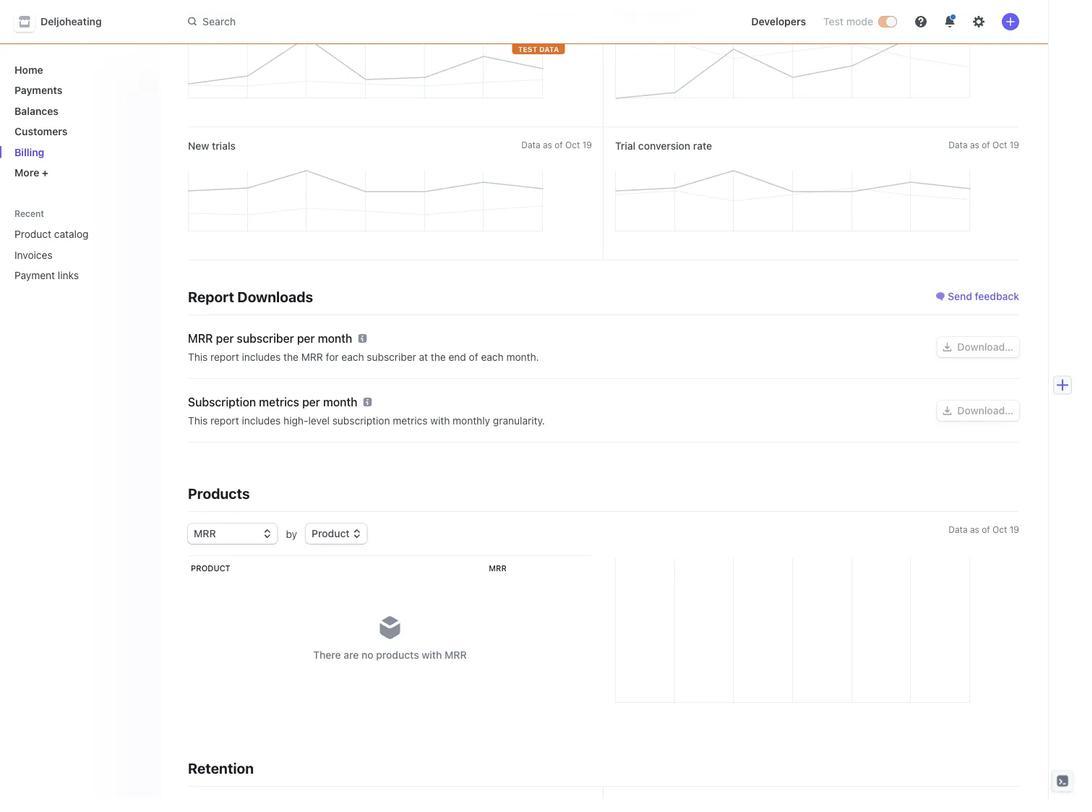 Task type: describe. For each thing, give the bounding box(es) containing it.
subscription metrics per month
[[188, 395, 358, 409]]

by
[[286, 528, 297, 540]]

data as of oct 19 for new subscribers
[[949, 7, 1020, 17]]

payments link
[[9, 78, 148, 102]]

trial
[[616, 140, 636, 152]]

oct for new trials
[[566, 140, 580, 150]]

trials
[[212, 140, 236, 152]]

mode
[[847, 16, 874, 27]]

developers
[[752, 16, 807, 27]]

more
[[14, 167, 39, 179]]

home
[[14, 64, 43, 76]]

of for trial conversion rate
[[982, 140, 991, 150]]

home link
[[9, 58, 148, 81]]

net volume
[[188, 7, 242, 19]]

send feedback
[[948, 290, 1020, 302]]

this report includes high-level subscription metrics with monthly granularity.
[[188, 415, 545, 427]]

1 vertical spatial month
[[323, 395, 358, 409]]

volume
[[208, 7, 242, 19]]

invoices link
[[9, 243, 127, 267]]

product catalog
[[14, 228, 89, 240]]

end
[[449, 351, 466, 363]]

billing
[[14, 146, 44, 158]]

feedback
[[975, 290, 1020, 302]]

0 vertical spatial month
[[318, 332, 353, 345]]

as for new subscribers
[[971, 7, 980, 17]]

new subscribers
[[616, 7, 696, 19]]

per up "level"
[[302, 395, 320, 409]]

new for new subscribers
[[616, 7, 637, 19]]

trial conversion rate
[[616, 140, 713, 152]]

data
[[540, 45, 559, 53]]

includes for per
[[242, 351, 281, 363]]

1 horizontal spatial metrics
[[393, 415, 428, 427]]

report for subscription
[[211, 415, 239, 427]]

retention
[[188, 759, 254, 776]]

send feedback button
[[937, 289, 1020, 304]]

svg image for mrr per subscriber per month
[[944, 343, 952, 352]]

billing link
[[9, 140, 148, 164]]

product for product catalog
[[14, 228, 51, 240]]

high-
[[284, 415, 308, 427]]

svg image for subscription metrics per month
[[944, 407, 952, 415]]

download… button for mrr per subscriber per month
[[938, 337, 1020, 357]]

granularity.
[[493, 415, 545, 427]]

downloads
[[237, 288, 313, 305]]

rate
[[694, 140, 713, 152]]

per down downloads
[[297, 332, 315, 345]]

data as of oct 19 for new trials
[[522, 140, 592, 150]]

data for net volume
[[522, 7, 541, 17]]

2 each from the left
[[481, 351, 504, 363]]

monthly
[[453, 415, 490, 427]]

data as of oct 19 for trial conversion rate
[[949, 140, 1020, 150]]

as for new trials
[[543, 140, 552, 150]]

catalog
[[54, 228, 89, 240]]

month.
[[507, 351, 539, 363]]

conversion
[[639, 140, 691, 152]]

more +
[[14, 167, 48, 179]]

download… for subscription metrics per month
[[958, 405, 1014, 417]]

net
[[188, 7, 205, 19]]

payment links link
[[9, 264, 127, 287]]

data for trial conversion rate
[[949, 140, 968, 150]]

products
[[376, 649, 419, 661]]

test
[[824, 16, 844, 27]]

deljoheating
[[41, 16, 102, 27]]

no
[[362, 649, 374, 661]]

1 the from the left
[[284, 351, 299, 363]]

report
[[188, 288, 234, 305]]

2 the from the left
[[431, 351, 446, 363]]



Task type: vqa. For each thing, say whether or not it's contained in the screenshot.
granularity.
yes



Task type: locate. For each thing, give the bounding box(es) containing it.
1 svg image from the top
[[944, 343, 952, 352]]

0 vertical spatial this
[[188, 351, 208, 363]]

of for net volume
[[555, 7, 563, 17]]

help image
[[916, 16, 927, 27]]

products
[[188, 485, 250, 502]]

1 vertical spatial download… button
[[938, 401, 1020, 421]]

subscription
[[333, 415, 390, 427]]

mrr per subscriber per month
[[188, 332, 353, 345]]

1 vertical spatial product
[[191, 564, 230, 573]]

search
[[203, 15, 236, 27]]

report up subscription
[[211, 351, 239, 363]]

subscribers
[[639, 7, 696, 19]]

this
[[188, 351, 208, 363], [188, 415, 208, 427]]

core navigation links element
[[9, 58, 148, 184]]

oct for new subscribers
[[993, 7, 1008, 17]]

test
[[518, 45, 538, 53]]

with right 'products'
[[422, 649, 442, 661]]

subscriber
[[237, 332, 294, 345], [367, 351, 417, 363]]

month up subscription
[[323, 395, 358, 409]]

1 download… button from the top
[[938, 337, 1020, 357]]

download… button
[[938, 337, 1020, 357], [938, 401, 1020, 421]]

product for product
[[191, 564, 230, 573]]

each right for
[[342, 351, 364, 363]]

includes for metrics
[[242, 415, 281, 427]]

there
[[313, 649, 341, 661]]

2 report from the top
[[211, 415, 239, 427]]

data as of oct 19
[[522, 7, 592, 17], [949, 7, 1020, 17], [522, 140, 592, 150], [949, 140, 1020, 150], [949, 524, 1020, 535]]

includes down subscription metrics per month
[[242, 415, 281, 427]]

1 horizontal spatial product
[[191, 564, 230, 573]]

as for trial conversion rate
[[971, 140, 980, 150]]

report for mrr
[[211, 351, 239, 363]]

recent element
[[0, 222, 159, 287]]

0 vertical spatial includes
[[242, 351, 281, 363]]

test data
[[518, 45, 559, 53]]

month up for
[[318, 332, 353, 345]]

per down 'report'
[[216, 332, 234, 345]]

recent
[[14, 208, 44, 219]]

1 horizontal spatial each
[[481, 351, 504, 363]]

this for mrr per subscriber per month
[[188, 351, 208, 363]]

new left trials
[[188, 140, 209, 152]]

1 horizontal spatial new
[[616, 7, 637, 19]]

1 vertical spatial this
[[188, 415, 208, 427]]

payments
[[14, 84, 62, 96]]

the
[[284, 351, 299, 363], [431, 351, 446, 363]]

data
[[522, 7, 541, 17], [949, 7, 968, 17], [522, 140, 541, 150], [949, 140, 968, 150], [949, 524, 968, 535]]

this up subscription
[[188, 351, 208, 363]]

report downloads
[[188, 288, 313, 305]]

test mode
[[824, 16, 874, 27]]

customers link
[[9, 120, 148, 143]]

1 download… from the top
[[958, 341, 1014, 353]]

send
[[948, 290, 973, 302]]

this for subscription metrics per month
[[188, 415, 208, 427]]

0 vertical spatial metrics
[[259, 395, 299, 409]]

report
[[211, 351, 239, 363], [211, 415, 239, 427]]

oct for net volume
[[566, 7, 580, 17]]

new left subscribers
[[616, 7, 637, 19]]

1 vertical spatial metrics
[[393, 415, 428, 427]]

level
[[308, 415, 330, 427]]

month
[[318, 332, 353, 345], [323, 395, 358, 409]]

metrics right subscription
[[393, 415, 428, 427]]

0 vertical spatial product
[[14, 228, 51, 240]]

0 horizontal spatial each
[[342, 351, 364, 363]]

1 horizontal spatial subscriber
[[367, 351, 417, 363]]

0 horizontal spatial product
[[14, 228, 51, 240]]

19 for net volume
[[583, 7, 592, 17]]

balances link
[[9, 99, 148, 123]]

subscriber left at
[[367, 351, 417, 363]]

settings image
[[974, 16, 985, 27]]

report down subscription
[[211, 415, 239, 427]]

links
[[58, 269, 79, 281]]

product
[[14, 228, 51, 240], [191, 564, 230, 573]]

Search text field
[[179, 8, 587, 35]]

0 vertical spatial with
[[431, 415, 450, 427]]

deljoheating button
[[14, 12, 116, 32]]

0 vertical spatial report
[[211, 351, 239, 363]]

Search search field
[[179, 8, 587, 35]]

this down subscription
[[188, 415, 208, 427]]

19 for trial conversion rate
[[1010, 140, 1020, 150]]

includes down mrr per subscriber per month
[[242, 351, 281, 363]]

new trials
[[188, 140, 236, 152]]

subscription
[[188, 395, 256, 409]]

are
[[344, 649, 359, 661]]

product catalog link
[[9, 222, 127, 246]]

0 horizontal spatial subscriber
[[237, 332, 294, 345]]

product inside recent 'element'
[[14, 228, 51, 240]]

balances
[[14, 105, 59, 117]]

at
[[419, 351, 428, 363]]

new
[[616, 7, 637, 19], [188, 140, 209, 152]]

each
[[342, 351, 364, 363], [481, 351, 504, 363]]

of
[[555, 7, 563, 17], [982, 7, 991, 17], [555, 140, 563, 150], [982, 140, 991, 150], [469, 351, 479, 363], [982, 524, 991, 535]]

1 vertical spatial report
[[211, 415, 239, 427]]

data for new trials
[[522, 140, 541, 150]]

metrics up high-
[[259, 395, 299, 409]]

mrr
[[188, 332, 213, 345], [301, 351, 323, 363], [489, 564, 507, 573], [445, 649, 467, 661]]

includes
[[242, 351, 281, 363], [242, 415, 281, 427]]

oct for trial conversion rate
[[993, 140, 1008, 150]]

1 horizontal spatial the
[[431, 351, 446, 363]]

notifications image
[[945, 16, 956, 27]]

2 download… from the top
[[958, 405, 1014, 417]]

0 horizontal spatial new
[[188, 140, 209, 152]]

2 svg image from the top
[[944, 407, 952, 415]]

with
[[431, 415, 450, 427], [422, 649, 442, 661]]

0 vertical spatial svg image
[[944, 343, 952, 352]]

1 vertical spatial includes
[[242, 415, 281, 427]]

1 vertical spatial with
[[422, 649, 442, 661]]

payment links
[[14, 269, 79, 281]]

1 each from the left
[[342, 351, 364, 363]]

0 vertical spatial new
[[616, 7, 637, 19]]

as for net volume
[[543, 7, 552, 17]]

download… button for subscription metrics per month
[[938, 401, 1020, 421]]

metrics
[[259, 395, 299, 409], [393, 415, 428, 427]]

19
[[583, 7, 592, 17], [1010, 7, 1020, 17], [583, 140, 592, 150], [1010, 140, 1020, 150], [1010, 524, 1020, 535]]

+
[[42, 167, 48, 179]]

1 vertical spatial download…
[[958, 405, 1014, 417]]

this report includes the mrr for each subscriber at the end of each month.
[[188, 351, 539, 363]]

per
[[216, 332, 234, 345], [297, 332, 315, 345], [302, 395, 320, 409]]

data for new subscribers
[[949, 7, 968, 17]]

with left 'monthly'
[[431, 415, 450, 427]]

download…
[[958, 341, 1014, 353], [958, 405, 1014, 417]]

invoices
[[14, 249, 53, 261]]

0 vertical spatial download… button
[[938, 337, 1020, 357]]

the down mrr per subscriber per month
[[284, 351, 299, 363]]

there are no products with mrr
[[313, 649, 467, 661]]

1 vertical spatial subscriber
[[367, 351, 417, 363]]

0 vertical spatial subscriber
[[237, 332, 294, 345]]

oct
[[566, 7, 580, 17], [993, 7, 1008, 17], [566, 140, 580, 150], [993, 140, 1008, 150], [993, 524, 1008, 535]]

subscriber down downloads
[[237, 332, 294, 345]]

2 download… button from the top
[[938, 401, 1020, 421]]

the right at
[[431, 351, 446, 363]]

1 vertical spatial svg image
[[944, 407, 952, 415]]

0 horizontal spatial metrics
[[259, 395, 299, 409]]

download… for mrr per subscriber per month
[[958, 341, 1014, 353]]

recent navigation links element
[[0, 208, 159, 287]]

19 for new subscribers
[[1010, 7, 1020, 17]]

0 horizontal spatial the
[[284, 351, 299, 363]]

1 report from the top
[[211, 351, 239, 363]]

customers
[[14, 125, 68, 137]]

1 this from the top
[[188, 351, 208, 363]]

payment
[[14, 269, 55, 281]]

as
[[543, 7, 552, 17], [971, 7, 980, 17], [543, 140, 552, 150], [971, 140, 980, 150], [971, 524, 980, 535]]

data as of oct 19 for net volume
[[522, 7, 592, 17]]

developers link
[[746, 10, 812, 33]]

svg image
[[944, 343, 952, 352], [944, 407, 952, 415]]

for
[[326, 351, 339, 363]]

1 vertical spatial new
[[188, 140, 209, 152]]

of for new trials
[[555, 140, 563, 150]]

19 for new trials
[[583, 140, 592, 150]]

each left the month.
[[481, 351, 504, 363]]

of for new subscribers
[[982, 7, 991, 17]]

2 includes from the top
[[242, 415, 281, 427]]

2 this from the top
[[188, 415, 208, 427]]

0 vertical spatial download…
[[958, 341, 1014, 353]]

1 includes from the top
[[242, 351, 281, 363]]

new for new trials
[[188, 140, 209, 152]]



